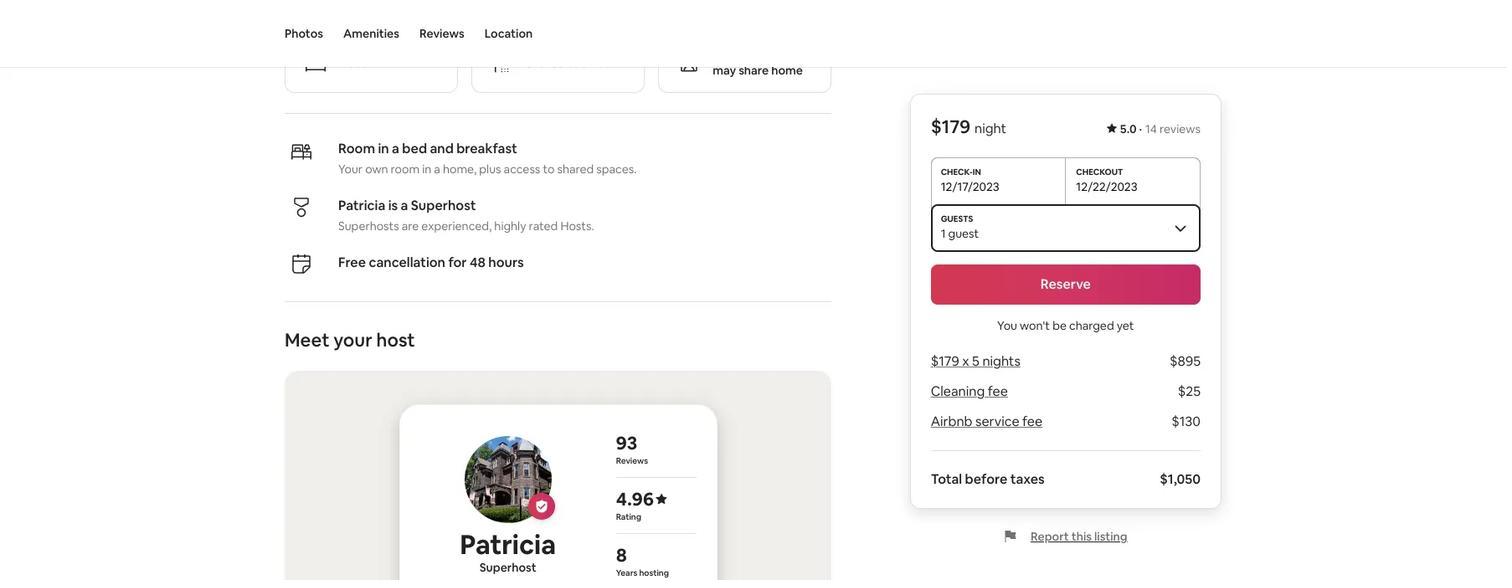 Task type: vqa. For each thing, say whether or not it's contained in the screenshot.
–
no



Task type: describe. For each thing, give the bounding box(es) containing it.
12/22/2023
[[1076, 179, 1138, 194]]

$179 x 5 nights button
[[931, 353, 1021, 370]]

rated
[[529, 218, 558, 233]]

yet
[[1117, 318, 1134, 333]]

report this listing
[[1031, 529, 1128, 544]]

reserve button
[[931, 265, 1201, 305]]

and
[[430, 140, 454, 157]]

93 reviews
[[616, 431, 648, 466]]

8
[[616, 543, 627, 567]]

12/17/2023
[[941, 179, 1000, 194]]

spaces.
[[597, 161, 637, 177]]

patricia for patricia
[[460, 527, 556, 562]]

you
[[998, 318, 1018, 333]]

8 years hosting
[[616, 543, 669, 579]]

0 horizontal spatial fee
[[988, 383, 1008, 400]]

reviews button
[[420, 0, 465, 67]]

meet
[[285, 328, 330, 352]]

room in a bed and breakfast your own room in a home, plus access to shared spaces.
[[338, 140, 637, 177]]

share
[[739, 63, 769, 78]]

$179 for $179 x 5 nights
[[931, 353, 960, 370]]

$895
[[1170, 353, 1201, 370]]

guest
[[949, 226, 979, 241]]

are
[[402, 218, 419, 233]]

patricia is a superhost superhosts are experienced, highly rated hosts.
[[338, 197, 594, 233]]

a for superhost
[[401, 197, 408, 214]]

your
[[338, 161, 363, 177]]

host or others may share home
[[713, 48, 803, 78]]

superhost inside patricia is a superhost superhosts are experienced, highly rated hosts.
[[411, 197, 476, 214]]

own
[[365, 161, 388, 177]]

charged
[[1069, 318, 1114, 333]]

bed inside "room in a bed and breakfast your own room in a home, plus access to shared spaces."
[[402, 140, 427, 157]]

total
[[931, 471, 962, 488]]

breakfast
[[457, 140, 517, 157]]

you won't be charged yet
[[998, 318, 1134, 333]]

$179 x 5 nights
[[931, 353, 1021, 370]]

may
[[713, 63, 736, 78]]

93
[[616, 431, 638, 455]]

free cancellation for 48 hours
[[338, 254, 524, 271]]

location
[[485, 26, 533, 41]]

amenities button
[[343, 0, 399, 67]]

bathroom
[[567, 55, 622, 70]]

14
[[1146, 121, 1157, 137]]

reviews
[[1160, 121, 1201, 137]]

host
[[376, 328, 415, 352]]

home,
[[443, 161, 477, 177]]

airbnb
[[931, 413, 973, 430]]

report
[[1031, 529, 1069, 544]]

1 horizontal spatial in
[[422, 161, 432, 177]]

won't
[[1020, 318, 1050, 333]]

$179 for $179 night
[[931, 115, 971, 138]]

plus
[[479, 161, 501, 177]]

this
[[1072, 529, 1092, 544]]

a for bed
[[392, 140, 399, 157]]

listing
[[1095, 529, 1128, 544]]

1 for 1 guest
[[941, 226, 946, 241]]

1 vertical spatial a
[[434, 161, 440, 177]]

photos button
[[285, 0, 323, 67]]

shared bathroom
[[526, 55, 622, 70]]

room
[[391, 161, 420, 177]]

1 guest button
[[931, 204, 1201, 251]]

for
[[448, 254, 467, 271]]

is
[[388, 197, 398, 214]]

service
[[976, 413, 1020, 430]]

to
[[543, 161, 555, 177]]

night
[[975, 120, 1007, 137]]

$1,050
[[1160, 471, 1201, 488]]

48
[[470, 254, 486, 271]]

experienced,
[[422, 218, 492, 233]]

cleaning fee button
[[931, 383, 1008, 400]]

reserve
[[1041, 276, 1091, 293]]

before
[[965, 471, 1008, 488]]



Task type: locate. For each thing, give the bounding box(es) containing it.
highly
[[494, 218, 526, 233]]

superhost up "experienced,"
[[411, 197, 476, 214]]

1 vertical spatial superhost
[[480, 560, 537, 575]]

fee up service
[[988, 383, 1008, 400]]

1 down amenities
[[339, 55, 344, 70]]

a up room
[[392, 140, 399, 157]]

0 vertical spatial bed
[[347, 55, 369, 70]]

be
[[1053, 318, 1067, 333]]

in
[[378, 140, 389, 157], [422, 161, 432, 177]]

2 $179 from the top
[[931, 353, 960, 370]]

0 horizontal spatial superhost
[[411, 197, 476, 214]]

fee
[[988, 383, 1008, 400], [1023, 413, 1043, 430]]

hosts.
[[561, 218, 594, 233]]

1 horizontal spatial 1
[[941, 226, 946, 241]]

1 horizontal spatial bed
[[402, 140, 427, 157]]

a down the and
[[434, 161, 440, 177]]

$179
[[931, 115, 971, 138], [931, 353, 960, 370]]

or
[[742, 48, 753, 63]]

0 horizontal spatial reviews
[[420, 26, 465, 41]]

1 inside 'dropdown button'
[[941, 226, 946, 241]]

report this listing button
[[1004, 529, 1128, 544]]

shared
[[557, 161, 594, 177]]

$25
[[1178, 383, 1201, 400]]

photos
[[285, 26, 323, 41]]

1 vertical spatial patricia
[[460, 527, 556, 562]]

total before taxes
[[931, 471, 1045, 488]]

1 horizontal spatial superhost
[[480, 560, 537, 575]]

0 vertical spatial patricia
[[338, 197, 385, 214]]

a right is
[[401, 197, 408, 214]]

fee right service
[[1023, 413, 1043, 430]]

superhosts
[[338, 218, 399, 233]]

location button
[[485, 0, 533, 67]]

1 left guest
[[941, 226, 946, 241]]

1 vertical spatial 1
[[941, 226, 946, 241]]

years
[[616, 568, 638, 579]]

0 horizontal spatial in
[[378, 140, 389, 157]]

0 horizontal spatial bed
[[347, 55, 369, 70]]

2 vertical spatial a
[[401, 197, 408, 214]]

host
[[713, 48, 739, 63]]

x
[[963, 353, 969, 370]]

4.96
[[616, 487, 654, 511]]

1 vertical spatial bed
[[402, 140, 427, 157]]

$130
[[1172, 413, 1201, 430]]

reviews down 93
[[616, 455, 648, 466]]

·
[[1139, 121, 1142, 137]]

room
[[338, 140, 375, 157]]

1 vertical spatial $179
[[931, 353, 960, 370]]

0 vertical spatial 1
[[339, 55, 344, 70]]

$179 left x
[[931, 353, 960, 370]]

hosting
[[639, 568, 669, 579]]

$179 left the night
[[931, 115, 971, 138]]

airbnb service fee
[[931, 413, 1043, 430]]

a
[[392, 140, 399, 157], [434, 161, 440, 177], [401, 197, 408, 214]]

others
[[756, 48, 792, 63]]

bed up room
[[402, 140, 427, 157]]

amenities
[[343, 26, 399, 41]]

a inside patricia is a superhost superhosts are experienced, highly rated hosts.
[[401, 197, 408, 214]]

superhost
[[411, 197, 476, 214], [480, 560, 537, 575]]

1 guest
[[941, 226, 979, 241]]

1 vertical spatial fee
[[1023, 413, 1043, 430]]

1 horizontal spatial reviews
[[616, 455, 648, 466]]

0 vertical spatial superhost
[[411, 197, 476, 214]]

access
[[504, 161, 540, 177]]

1
[[339, 55, 344, 70], [941, 226, 946, 241]]

0 horizontal spatial 1
[[339, 55, 344, 70]]

in right room
[[422, 161, 432, 177]]

5.0 · 14 reviews
[[1120, 121, 1201, 137]]

your
[[334, 328, 373, 352]]

0 vertical spatial $179
[[931, 115, 971, 138]]

1 horizontal spatial fee
[[1023, 413, 1043, 430]]

0 vertical spatial fee
[[988, 383, 1008, 400]]

patricia down verified host image
[[460, 527, 556, 562]]

reviews left location button
[[420, 26, 465, 41]]

1 vertical spatial reviews
[[616, 455, 648, 466]]

hours
[[489, 254, 524, 271]]

home
[[771, 63, 803, 78]]

superhost down verified host image
[[480, 560, 537, 575]]

bed
[[347, 55, 369, 70], [402, 140, 427, 157]]

nights
[[983, 353, 1021, 370]]

patricia superhost
[[460, 527, 556, 575]]

cleaning
[[931, 383, 985, 400]]

patricia for patricia is a superhost
[[338, 197, 385, 214]]

free
[[338, 254, 366, 271]]

patricia user profile image
[[465, 436, 552, 523], [465, 436, 552, 523]]

1 horizontal spatial patricia
[[460, 527, 556, 562]]

rating
[[616, 512, 642, 522]]

0 horizontal spatial patricia
[[338, 197, 385, 214]]

cleaning fee
[[931, 383, 1008, 400]]

0 vertical spatial reviews
[[420, 26, 465, 41]]

bed down amenities
[[347, 55, 369, 70]]

meet your host
[[285, 328, 415, 352]]

0 vertical spatial a
[[392, 140, 399, 157]]

1 $179 from the top
[[931, 115, 971, 138]]

$179 night
[[931, 115, 1007, 138]]

superhost inside patricia superhost
[[480, 560, 537, 575]]

in up own
[[378, 140, 389, 157]]

taxes
[[1011, 471, 1045, 488]]

patricia
[[338, 197, 385, 214], [460, 527, 556, 562]]

patricia up the superhosts
[[338, 197, 385, 214]]

1 bed
[[339, 55, 369, 70]]

0 horizontal spatial a
[[392, 140, 399, 157]]

5
[[972, 353, 980, 370]]

5.0
[[1120, 121, 1137, 137]]

1 horizontal spatial a
[[401, 197, 408, 214]]

airbnb service fee button
[[931, 413, 1043, 430]]

1 vertical spatial in
[[422, 161, 432, 177]]

reviews
[[420, 26, 465, 41], [616, 455, 648, 466]]

cancellation
[[369, 254, 446, 271]]

shared
[[526, 55, 565, 70]]

0 vertical spatial in
[[378, 140, 389, 157]]

2 horizontal spatial a
[[434, 161, 440, 177]]

verified host image
[[535, 500, 548, 513]]

1 for 1 bed
[[339, 55, 344, 70]]

patricia inside patricia is a superhost superhosts are experienced, highly rated hosts.
[[338, 197, 385, 214]]



